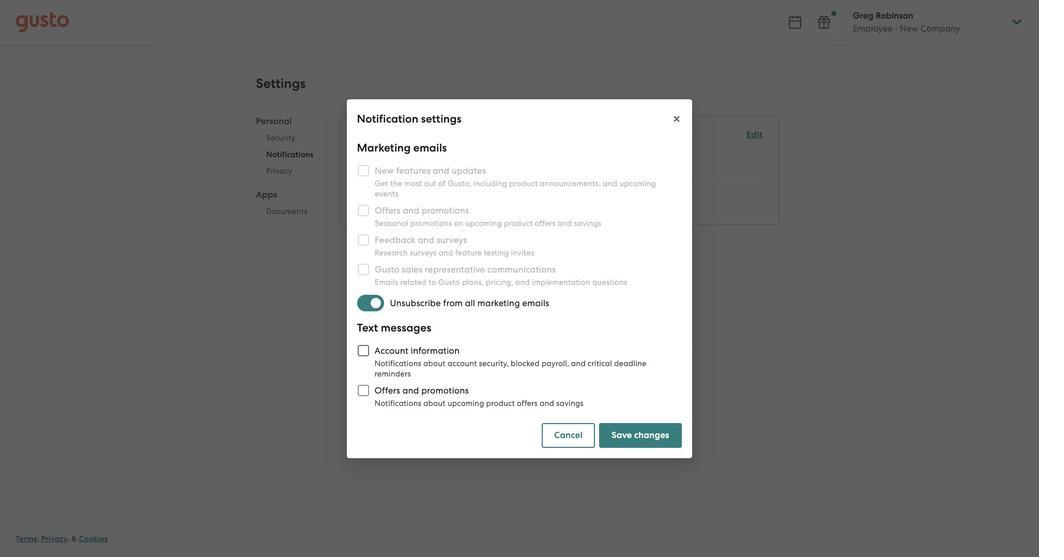 Task type: vqa. For each thing, say whether or not it's contained in the screenshot.
bottom check icon
no



Task type: describe. For each thing, give the bounding box(es) containing it.
edit link
[[747, 129, 763, 140]]

text messages element
[[358, 187, 763, 212]]

0 vertical spatial savings
[[574, 219, 602, 228]]

documents
[[266, 207, 308, 216]]

on
[[454, 219, 464, 228]]

1 vertical spatial offers
[[517, 399, 538, 408]]

0 vertical spatial privacy link
[[256, 163, 324, 179]]

and down 'text messages' element
[[558, 219, 572, 228]]

to
[[429, 277, 436, 287]]

1 vertical spatial savings
[[557, 399, 584, 408]]

text messages none
[[358, 187, 418, 211]]

emails up get
[[370, 162, 396, 173]]

terms , privacy , & cookies
[[16, 534, 108, 544]]

marketing emails
[[357, 141, 447, 154]]

feature
[[455, 248, 482, 257]]

security link
[[256, 130, 324, 146]]

marketing emails all emails
[[358, 149, 431, 173]]

notification settings dialog
[[347, 99, 693, 458]]

emails up the most
[[403, 149, 431, 160]]

the
[[390, 179, 402, 188]]

changes
[[635, 430, 670, 440]]

gusto navigation element
[[0, 44, 155, 86]]

from
[[444, 298, 463, 308]]

1 vertical spatial promotions
[[422, 385, 469, 395]]

1 vertical spatial product
[[504, 219, 533, 228]]

0 vertical spatial offers
[[535, 219, 556, 228]]

emails
[[375, 277, 398, 287]]

reminders
[[375, 369, 411, 378]]

2 vertical spatial upcoming
[[448, 399, 485, 408]]

out
[[424, 179, 436, 188]]

implementation
[[532, 277, 591, 287]]

terms link
[[16, 534, 37, 544]]

settings
[[422, 112, 462, 125]]

unsubscribe from all marketing emails
[[390, 298, 550, 308]]

research surveys and feature testing invites
[[375, 248, 534, 257]]

gusto,
[[448, 179, 472, 188]]

cancel
[[555, 430, 583, 440]]

surveys
[[410, 248, 437, 257]]

and right "pricing,"
[[516, 277, 530, 287]]

cookies
[[79, 534, 108, 544]]

terms
[[16, 534, 37, 544]]

account menu element
[[840, 0, 1024, 44]]

deadline
[[615, 359, 647, 368]]

emails down settings
[[414, 141, 447, 154]]

notifications group
[[358, 128, 763, 212]]

all
[[358, 162, 368, 173]]

related
[[400, 277, 427, 287]]

seasonal promotions on upcoming product offers and savings
[[375, 219, 602, 228]]

and inside notifications about account security, blocked payroll, and critical deadline reminders
[[572, 359, 586, 368]]

list containing marketing emails
[[358, 149, 763, 212]]

Account information checkbox
[[352, 339, 375, 362]]

notifications link
[[256, 146, 324, 163]]

messages for text messages none
[[377, 187, 418, 198]]

marketing for marketing emails
[[357, 141, 411, 154]]

documents link
[[256, 203, 324, 220]]

and left 'feature'
[[439, 248, 453, 257]]

research
[[375, 248, 408, 257]]

save
[[612, 430, 633, 440]]

pricing,
[[486, 277, 514, 287]]

none
[[358, 200, 380, 211]]

cancel button
[[542, 423, 596, 448]]

marketing
[[478, 298, 521, 308]]



Task type: locate. For each thing, give the bounding box(es) containing it.
marketing inside marketing emails all emails
[[358, 149, 401, 160]]

invites
[[511, 248, 534, 257]]

offers
[[375, 385, 401, 395]]

privacy down notifications link
[[266, 167, 293, 176]]

emails down implementation
[[523, 298, 550, 308]]

1 vertical spatial privacy link
[[41, 534, 67, 544]]

about for information
[[424, 359, 446, 368]]

personal
[[256, 116, 292, 127]]

0 horizontal spatial privacy link
[[41, 534, 67, 544]]

plans,
[[462, 277, 484, 287]]

questions
[[593, 277, 628, 287]]

marketing
[[357, 141, 411, 154], [358, 149, 401, 160]]

product inside get the most out of gusto, including product announcements, and upcoming events
[[509, 179, 538, 188]]

1 text from the top
[[358, 187, 375, 198]]

get the most out of gusto, including product announcements, and upcoming events
[[375, 179, 656, 198]]

1 vertical spatial privacy
[[41, 534, 67, 544]]

privacy left the & on the left bottom
[[41, 534, 67, 544]]

and right announcements,
[[603, 179, 618, 188]]

testing
[[484, 248, 509, 257]]

0 vertical spatial privacy
[[266, 167, 293, 176]]

privacy inside group
[[266, 167, 293, 176]]

2 text from the top
[[357, 321, 379, 334]]

marketing inside "notification settings" dialog
[[357, 141, 411, 154]]

of
[[438, 179, 446, 188]]

most
[[404, 179, 422, 188]]

text for text messages none
[[358, 187, 375, 198]]

2 about from the top
[[424, 399, 446, 408]]

0 horizontal spatial privacy
[[41, 534, 67, 544]]

list
[[358, 149, 763, 212]]

payroll,
[[542, 359, 570, 368]]

offers
[[535, 219, 556, 228], [517, 399, 538, 408]]

notifications inside notifications about account security, blocked payroll, and critical deadline reminders
[[375, 359, 422, 368]]

save changes
[[612, 430, 670, 440]]

including
[[474, 179, 507, 188]]

0 vertical spatial about
[[424, 359, 446, 368]]

settings
[[256, 76, 306, 92]]

0 horizontal spatial ,
[[37, 534, 39, 544]]

unsubscribe
[[390, 298, 441, 308]]

0 vertical spatial messages
[[377, 187, 418, 198]]

marketing up all
[[358, 149, 401, 160]]

announcements,
[[540, 179, 601, 188]]

account
[[448, 359, 477, 368]]

privacy link left the & on the left bottom
[[41, 534, 67, 544]]

0 vertical spatial product
[[509, 179, 538, 188]]

product up invites
[[504, 219, 533, 228]]

security
[[266, 133, 296, 143]]

about
[[424, 359, 446, 368], [424, 399, 446, 408]]

about down information
[[424, 359, 446, 368]]

text inside text messages none
[[358, 187, 375, 198]]

offers and promotions
[[375, 385, 469, 395]]

notification settings
[[357, 112, 462, 125]]

upcoming
[[620, 179, 656, 188], [466, 219, 502, 228], [448, 399, 485, 408]]

edit
[[747, 129, 763, 140]]

text inside "notification settings" dialog
[[357, 321, 379, 334]]

blocked
[[511, 359, 540, 368]]

2 vertical spatial product
[[487, 399, 515, 408]]

messages inside text messages none
[[377, 187, 418, 198]]

promotions down 'account'
[[422, 385, 469, 395]]

marketing emails element
[[358, 149, 763, 181]]

0 vertical spatial promotions
[[411, 219, 452, 228]]

notifications down 'security' link
[[266, 150, 314, 159]]

notifications up reminders
[[375, 359, 422, 368]]

notifications about account security, blocked payroll, and critical deadline reminders
[[375, 359, 647, 378]]

apps
[[256, 189, 277, 200]]

promotions
[[411, 219, 452, 228], [422, 385, 469, 395]]

marketing down notification
[[357, 141, 411, 154]]

and inside get the most out of gusto, including product announcements, and upcoming events
[[603, 179, 618, 188]]

upcoming inside get the most out of gusto, including product announcements, and upcoming events
[[620, 179, 656, 188]]

text
[[358, 187, 375, 198], [357, 321, 379, 334]]

savings
[[574, 219, 602, 228], [557, 399, 584, 408]]

product down notifications about account security, blocked payroll, and critical deadline reminders
[[487, 399, 515, 408]]

1 about from the top
[[424, 359, 446, 368]]

privacy link down 'security' link
[[256, 163, 324, 179]]

and right "offers" on the left of the page
[[403, 385, 420, 395]]

notifications down "offers" on the left of the page
[[375, 399, 422, 408]]

0 vertical spatial upcoming
[[620, 179, 656, 188]]

text for text messages
[[357, 321, 379, 334]]

events
[[375, 189, 399, 198]]

group
[[256, 115, 324, 223]]

seasonal
[[375, 219, 409, 228]]

account
[[375, 345, 409, 356]]

account information
[[375, 345, 460, 356]]

all
[[465, 298, 476, 308]]

,
[[37, 534, 39, 544], [67, 534, 69, 544]]

marketing for marketing emails all emails
[[358, 149, 401, 160]]

Unsubscribe from all marketing emails checkbox
[[357, 291, 390, 314]]

emails related to gusto plans, pricing, and implementation questions
[[375, 277, 628, 287]]

savings down 'text messages' element
[[574, 219, 602, 228]]

1 vertical spatial upcoming
[[466, 219, 502, 228]]

and up cancel
[[540, 399, 555, 408]]

notifications inside group
[[266, 150, 314, 159]]

product
[[509, 179, 538, 188], [504, 219, 533, 228], [487, 399, 515, 408]]

critical
[[588, 359, 613, 368]]

get
[[375, 179, 388, 188]]

information
[[411, 345, 460, 356]]

promotions left on
[[411, 219, 452, 228]]

notifications about upcoming product offers and savings
[[375, 399, 584, 408]]

savings up cancel
[[557, 399, 584, 408]]

security,
[[479, 359, 509, 368]]

cookies button
[[79, 533, 108, 545]]

about down offers and promotions
[[424, 399, 446, 408]]

2 marketing from the top
[[358, 149, 401, 160]]

notifications
[[358, 129, 424, 142], [266, 150, 314, 159], [375, 359, 422, 368], [375, 399, 422, 408]]

notifications down notification
[[358, 129, 424, 142]]

2 , from the left
[[67, 534, 69, 544]]

privacy link
[[256, 163, 324, 179], [41, 534, 67, 544]]

1 vertical spatial about
[[424, 399, 446, 408]]

offers down notifications about account security, blocked payroll, and critical deadline reminders
[[517, 399, 538, 408]]

1 horizontal spatial privacy
[[266, 167, 293, 176]]

text up account information checkbox
[[357, 321, 379, 334]]

home image
[[16, 12, 69, 32]]

gusto
[[438, 277, 460, 287]]

&
[[71, 534, 77, 544]]

1 vertical spatial text
[[357, 321, 379, 334]]

messages inside "notification settings" dialog
[[381, 321, 432, 334]]

product right including
[[509, 179, 538, 188]]

and
[[603, 179, 618, 188], [558, 219, 572, 228], [439, 248, 453, 257], [516, 277, 530, 287], [572, 359, 586, 368], [403, 385, 420, 395], [540, 399, 555, 408]]

about for and
[[424, 399, 446, 408]]

about inside notifications about account security, blocked payroll, and critical deadline reminders
[[424, 359, 446, 368]]

group containing personal
[[256, 115, 324, 223]]

1 marketing from the top
[[357, 141, 411, 154]]

offers down 'text messages' element
[[535, 219, 556, 228]]

notifications inside group
[[358, 129, 424, 142]]

messages for text messages
[[381, 321, 432, 334]]

1 horizontal spatial privacy link
[[256, 163, 324, 179]]

1 , from the left
[[37, 534, 39, 544]]

messages
[[377, 187, 418, 198], [381, 321, 432, 334]]

text up none
[[358, 187, 375, 198]]

text messages
[[357, 321, 432, 334]]

save changes button
[[600, 423, 682, 448]]

notification
[[357, 112, 419, 125]]

Offers and promotions checkbox
[[352, 379, 375, 402]]

0 vertical spatial text
[[358, 187, 375, 198]]

1 horizontal spatial ,
[[67, 534, 69, 544]]

1 vertical spatial messages
[[381, 321, 432, 334]]

and left critical
[[572, 359, 586, 368]]

privacy
[[266, 167, 293, 176], [41, 534, 67, 544]]

emails
[[414, 141, 447, 154], [403, 149, 431, 160], [370, 162, 396, 173], [523, 298, 550, 308]]



